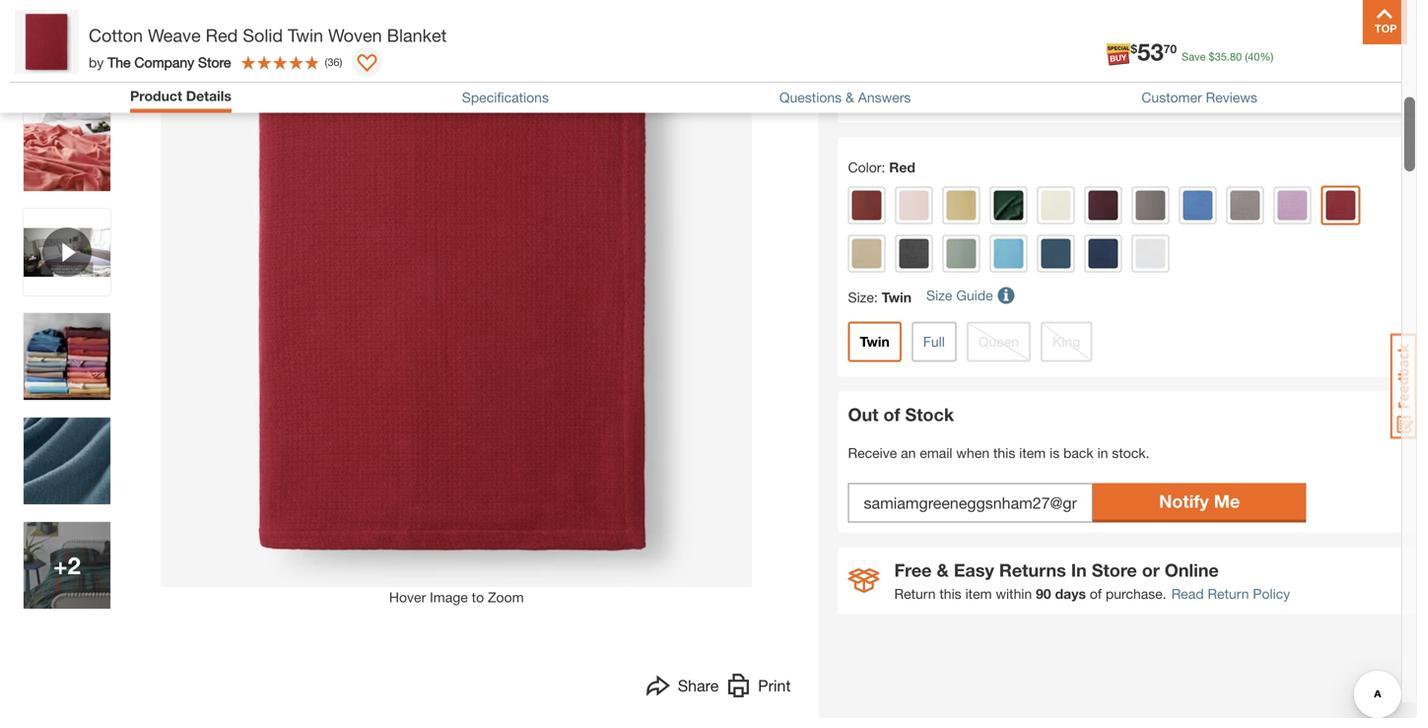 Task type: describe. For each thing, give the bounding box(es) containing it.
for
[[1188, 44, 1207, 63]]

sand image
[[852, 239, 882, 269]]

online
[[1165, 560, 1219, 581]]

save
[[1182, 50, 1206, 63]]

cotton
[[89, 25, 143, 46]]

hover
[[389, 590, 426, 606]]

true navy image
[[1089, 239, 1118, 269]]

stock.
[[1112, 445, 1150, 461]]

full
[[923, 334, 945, 350]]

1 horizontal spatial this
[[993, 445, 1015, 461]]

icon image
[[848, 569, 880, 593]]

view
[[869, 92, 903, 110]]

guide
[[956, 287, 993, 304]]

by inside the 'where fashion meets function—add a splash of warmth to your bed crafted of cotton—soft, durable, and perfect for year-round use made exclusively by the company store view more details'
[[995, 68, 1012, 87]]

print
[[758, 677, 791, 695]]

to inside the 'where fashion meets function—add a splash of warmth to your bed crafted of cotton—soft, durable, and perfect for year-round use made exclusively by the company store view more details'
[[1265, 21, 1279, 39]]

product
[[130, 88, 182, 104]]

1 horizontal spatial (
[[1245, 50, 1248, 63]]

king button
[[1041, 322, 1092, 362]]

the company store bed blankets ko33 t red e1.1 image
[[24, 105, 110, 191]]

to inside hover image to zoom button
[[472, 590, 484, 606]]

answers
[[858, 89, 911, 106]]

mocha image
[[1136, 191, 1165, 220]]

: for where fashion meets function—add a splash of warmth to your bed
[[882, 159, 885, 176]]

2 return from the left
[[1208, 586, 1249, 602]]

53
[[1137, 37, 1164, 66]]

warmth
[[1208, 21, 1260, 39]]

function—add
[[1022, 21, 1122, 39]]

0 vertical spatial twin
[[288, 25, 323, 46]]

zoom
[[488, 590, 524, 606]]

king
[[1053, 334, 1081, 350]]

display image
[[357, 54, 377, 74]]

feedback link image
[[1391, 333, 1417, 440]]

round
[[1246, 44, 1287, 63]]

within
[[996, 586, 1032, 602]]

the company store bed blankets ko33 t red c3.4 image
[[24, 523, 110, 609]]

size : twin
[[848, 289, 912, 306]]

store up product details
[[198, 54, 231, 70]]

( 36 )
[[325, 56, 342, 68]]

queen
[[979, 334, 1019, 350]]

receive
[[848, 445, 897, 461]]

product details
[[130, 88, 231, 104]]

questions
[[779, 89, 842, 106]]

thyme image
[[947, 239, 976, 269]]

or
[[1142, 560, 1160, 581]]

pale lilac image
[[1278, 191, 1307, 220]]

by the company store
[[89, 54, 231, 70]]

image
[[430, 590, 468, 606]]

0 horizontal spatial (
[[325, 56, 328, 68]]

cotton—soft,
[[944, 44, 1036, 63]]

exclusively
[[914, 68, 990, 87]]

stock
[[905, 404, 954, 425]]

share
[[678, 677, 719, 695]]

white image
[[1136, 239, 1165, 269]]

butterscotch image
[[947, 191, 976, 220]]

returns
[[999, 560, 1066, 581]]

queen button
[[967, 322, 1031, 362]]

product image image
[[15, 10, 79, 74]]

cotton weave red solid twin woven blanket
[[89, 25, 447, 46]]

)
[[340, 56, 342, 68]]

top button
[[1363, 0, 1407, 44]]

of right out
[[884, 404, 900, 425]]

0 horizontal spatial the
[[108, 54, 131, 70]]

size for size : twin
[[848, 289, 874, 306]]

meets
[[974, 21, 1018, 39]]

bed
[[1319, 21, 1346, 39]]

ivory image
[[1041, 191, 1071, 220]]

customer
[[1142, 89, 1202, 106]]

item inside free & easy returns in store or online return this item within 90 days of purchase. read return policy
[[965, 586, 992, 602]]

red for weave
[[206, 25, 238, 46]]

size guide
[[926, 287, 993, 304]]

blush image
[[899, 191, 929, 220]]

0 vertical spatial item
[[1019, 445, 1046, 461]]

36
[[328, 56, 340, 68]]

email
[[920, 445, 953, 461]]

out of stock
[[848, 404, 954, 425]]

merlot image
[[1089, 191, 1118, 220]]

+
[[53, 552, 68, 580]]

full button
[[911, 322, 957, 362]]

of up for at top right
[[1189, 21, 1203, 39]]

perfect
[[1134, 44, 1183, 63]]

days
[[1055, 586, 1086, 602]]

in
[[1071, 560, 1087, 581]]

fashion
[[919, 21, 970, 39]]

notify me button
[[1093, 484, 1306, 520]]

in
[[1098, 445, 1108, 461]]

where fashion meets function—add a splash of warmth to your bed crafted of cotton—soft, durable, and perfect for year-round use made exclusively by the company store view more details
[[869, 21, 1346, 110]]

specifications
[[462, 89, 549, 106]]

twin inside button
[[860, 334, 890, 350]]

view more details link
[[869, 92, 995, 110]]

reviews
[[1206, 89, 1258, 106]]

free & easy returns in store or online return this item within 90 days of purchase. read return policy
[[894, 560, 1290, 602]]

purchase.
[[1106, 586, 1167, 602]]

1 vertical spatial twin
[[882, 289, 912, 306]]



Task type: locate. For each thing, give the bounding box(es) containing it.
company down durable, at the top right
[[1047, 68, 1115, 87]]

dark green image
[[994, 191, 1024, 220]]

free
[[894, 560, 932, 581]]

of
[[1189, 21, 1203, 39], [926, 44, 940, 63], [884, 404, 900, 425], [1090, 586, 1102, 602]]

slate gray image
[[899, 239, 929, 269]]

product details button
[[130, 88, 231, 108], [130, 88, 231, 104]]

color : red
[[848, 159, 916, 176]]

by down cotton—soft,
[[995, 68, 1012, 87]]

1 horizontal spatial by
[[995, 68, 1012, 87]]

0 horizontal spatial size
[[848, 289, 874, 306]]

a
[[1126, 21, 1135, 39]]

company down weave
[[134, 54, 194, 70]]

size inside button
[[926, 287, 953, 304]]

2
[[68, 552, 81, 580]]

questions & answers button
[[779, 89, 911, 106], [779, 89, 911, 106]]

store inside free & easy returns in store or online return this item within 90 days of purchase. read return policy
[[1092, 560, 1137, 581]]

use
[[1292, 44, 1317, 63]]

share button
[[646, 674, 719, 703]]

out
[[848, 404, 879, 425]]

1 horizontal spatial company
[[1047, 68, 1115, 87]]

size
[[926, 287, 953, 304], [848, 289, 874, 306]]

1 return from the left
[[894, 586, 936, 602]]

the down "cotton"
[[108, 54, 131, 70]]

( left )
[[325, 56, 328, 68]]

store down 53
[[1120, 68, 1157, 87]]

: down sand icon
[[874, 289, 878, 306]]

%)
[[1260, 50, 1274, 63]]

the
[[108, 54, 131, 70], [1016, 68, 1042, 87]]

1 horizontal spatial to
[[1265, 21, 1279, 39]]

details inside the 'where fashion meets function—add a splash of warmth to your bed crafted of cotton—soft, durable, and perfect for year-round use made exclusively by the company store view more details'
[[948, 92, 995, 110]]

1 horizontal spatial return
[[1208, 586, 1249, 602]]

red left solid at the top of the page
[[206, 25, 238, 46]]

$ inside $ 53 70
[[1131, 42, 1137, 56]]

0 horizontal spatial :
[[874, 289, 878, 306]]

1 horizontal spatial &
[[937, 560, 949, 581]]

to up round in the right top of the page
[[1265, 21, 1279, 39]]

size guide button
[[926, 278, 1018, 314]]

:
[[882, 159, 885, 176], [874, 289, 878, 306]]

marine blue image
[[1183, 191, 1213, 220]]

store up purchase.
[[1092, 560, 1137, 581]]

1 horizontal spatial size
[[926, 287, 953, 304]]

& inside free & easy returns in store or online return this item within 90 days of purchase. read return policy
[[937, 560, 949, 581]]

and
[[1103, 44, 1129, 63]]

customer reviews
[[1142, 89, 1258, 106]]

auburn image
[[852, 191, 882, 220]]

to
[[1265, 21, 1279, 39], [472, 590, 484, 606]]

0 vertical spatial :
[[882, 159, 885, 176]]

red image
[[1326, 191, 1356, 220]]

1 horizontal spatial item
[[1019, 445, 1046, 461]]

read
[[1172, 586, 1204, 602]]

of inside free & easy returns in store or online return this item within 90 days of purchase. read return policy
[[1090, 586, 1102, 602]]

& for questions
[[846, 89, 854, 106]]

0 horizontal spatial $
[[1131, 42, 1137, 56]]

0 vertical spatial &
[[846, 89, 854, 106]]

details down "exclusively"
[[948, 92, 995, 110]]

store inside the 'where fashion meets function—add a splash of warmth to your bed crafted of cotton—soft, durable, and perfect for year-round use made exclusively by the company store view more details'
[[1120, 68, 1157, 87]]

70
[[1164, 42, 1177, 56]]

Email email field
[[848, 484, 1093, 523]]

by
[[89, 54, 104, 70], [995, 68, 1012, 87]]

this inside free & easy returns in store or online return this item within 90 days of purchase. read return policy
[[940, 586, 962, 602]]

company inside the 'where fashion meets function—add a splash of warmth to your bed crafted of cotton—soft, durable, and perfect for year-round use made exclusively by the company store view more details'
[[1047, 68, 1115, 87]]

6015892936001 image
[[24, 209, 110, 296]]

read return policy link
[[1172, 584, 1290, 605]]

this down the easy
[[940, 586, 962, 602]]

0 horizontal spatial item
[[965, 586, 992, 602]]

notify
[[1159, 491, 1209, 512]]

year-
[[1211, 44, 1246, 63]]

twin down 'size : twin'
[[860, 334, 890, 350]]

0 vertical spatial red
[[206, 25, 238, 46]]

0 horizontal spatial company
[[134, 54, 194, 70]]

this right when
[[993, 445, 1015, 461]]

: for color
[[874, 289, 878, 306]]

when
[[956, 445, 990, 461]]

crafted
[[869, 44, 922, 63]]

& right free
[[937, 560, 949, 581]]

$ 53 70
[[1131, 37, 1177, 66]]

$ right for at top right
[[1209, 50, 1215, 63]]

red right color
[[889, 159, 916, 176]]

hover image to zoom button
[[161, 0, 752, 608]]

receive an email when this item is back in stock.
[[848, 445, 1150, 461]]

size left guide in the top right of the page
[[926, 287, 953, 304]]

1 horizontal spatial the
[[1016, 68, 1042, 87]]

the inside the 'where fashion meets function—add a splash of warmth to your bed crafted of cotton—soft, durable, and perfect for year-round use made exclusively by the company store view more details'
[[1016, 68, 1042, 87]]

policy
[[1253, 586, 1290, 602]]

splash
[[1139, 21, 1185, 39]]

1 vertical spatial &
[[937, 560, 949, 581]]

turquoise image
[[994, 239, 1024, 269]]

1 vertical spatial to
[[472, 590, 484, 606]]

by down "cotton"
[[89, 54, 104, 70]]

90
[[1036, 586, 1051, 602]]

return
[[894, 586, 936, 602], [1208, 586, 1249, 602]]

return down free
[[894, 586, 936, 602]]

1 horizontal spatial red
[[889, 159, 916, 176]]

1 horizontal spatial $
[[1209, 50, 1215, 63]]

made
[[869, 68, 909, 87]]

of down fashion
[[926, 44, 940, 63]]

item
[[1019, 445, 1046, 461], [965, 586, 992, 602]]

me
[[1214, 491, 1240, 512]]

details right product
[[186, 88, 231, 104]]

save $ 35 . 80 ( 40 %)
[[1182, 50, 1274, 63]]

solid
[[243, 25, 283, 46]]

0 horizontal spatial &
[[846, 89, 854, 106]]

0 horizontal spatial red
[[206, 25, 238, 46]]

this
[[993, 445, 1015, 461], [940, 586, 962, 602]]

where
[[869, 21, 915, 39]]

$ right the and
[[1131, 42, 1137, 56]]

your
[[1283, 21, 1314, 39]]

is
[[1050, 445, 1060, 461]]

0 horizontal spatial to
[[472, 590, 484, 606]]

mineral gray image
[[1231, 191, 1260, 220]]

notify me
[[1159, 491, 1240, 512]]

to left "zoom"
[[472, 590, 484, 606]]

80
[[1230, 50, 1242, 63]]

weave
[[148, 25, 201, 46]]

2 vertical spatial twin
[[860, 334, 890, 350]]

0 horizontal spatial details
[[186, 88, 231, 104]]

.
[[1227, 50, 1230, 63]]

blanket
[[387, 25, 447, 46]]

woven
[[328, 25, 382, 46]]

size for size guide
[[926, 287, 953, 304]]

the down cotton—soft,
[[1016, 68, 1042, 87]]

durable,
[[1041, 44, 1098, 63]]

35
[[1215, 50, 1227, 63]]

hover image to zoom
[[389, 590, 524, 606]]

item down the easy
[[965, 586, 992, 602]]

more
[[907, 92, 943, 110]]

40
[[1248, 50, 1260, 63]]

print button
[[727, 674, 791, 703]]

of right "days" at right
[[1090, 586, 1102, 602]]

the company store bed blankets ko33 t red 64.0 image
[[24, 0, 110, 87]]

1 horizontal spatial details
[[948, 92, 995, 110]]

0 horizontal spatial by
[[89, 54, 104, 70]]

teal image
[[1041, 239, 1071, 269]]

twin right solid at the top of the page
[[288, 25, 323, 46]]

back
[[1064, 445, 1094, 461]]

0 horizontal spatial this
[[940, 586, 962, 602]]

the company store bed blankets ko33 t red 1d.3 image
[[24, 418, 110, 505]]

1 vertical spatial :
[[874, 289, 878, 306]]

1 horizontal spatial :
[[882, 159, 885, 176]]

easy
[[954, 560, 994, 581]]

red for :
[[889, 159, 916, 176]]

( right 80
[[1245, 50, 1248, 63]]

an
[[901, 445, 916, 461]]

0 vertical spatial this
[[993, 445, 1015, 461]]

1 vertical spatial red
[[889, 159, 916, 176]]

+ 2
[[53, 552, 81, 580]]

0 horizontal spatial return
[[894, 586, 936, 602]]

questions & answers
[[779, 89, 911, 106]]

1 vertical spatial item
[[965, 586, 992, 602]]

the company store bed blankets ko33 t red 40.2 image
[[24, 314, 110, 400]]

size down sand icon
[[848, 289, 874, 306]]

& left answers
[[846, 89, 854, 106]]

& for free
[[937, 560, 949, 581]]

item left is
[[1019, 445, 1046, 461]]

return right read
[[1208, 586, 1249, 602]]

: up the 'auburn' icon
[[882, 159, 885, 176]]

0 vertical spatial to
[[1265, 21, 1279, 39]]

twin down slate gray image
[[882, 289, 912, 306]]

1 vertical spatial this
[[940, 586, 962, 602]]

red
[[206, 25, 238, 46], [889, 159, 916, 176]]



Task type: vqa. For each thing, say whether or not it's contained in the screenshot.
rightmost :
yes



